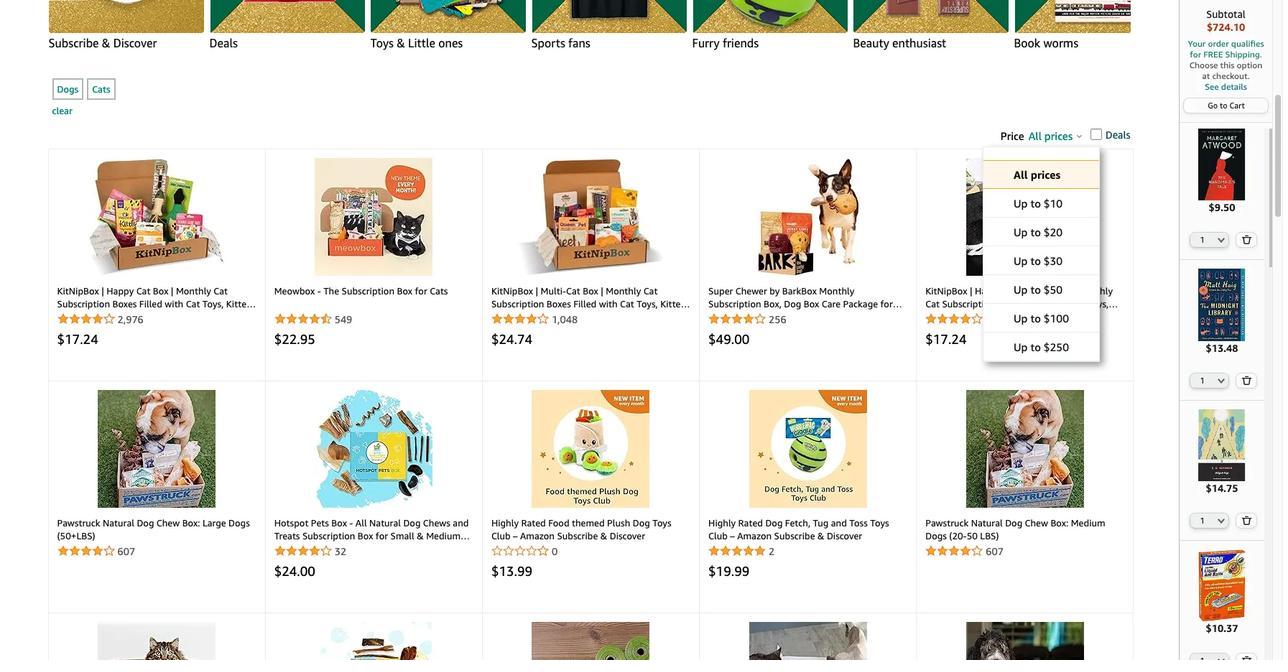 Task type: locate. For each thing, give the bounding box(es) containing it.
4 | from the left
[[601, 286, 604, 297]]

2 – from the left
[[730, 531, 735, 542]]

2 horizontal spatial catnip
[[1078, 312, 1105, 323]]

box: inside pawstruck natural dog chew box: large dogs (50+lbs)
[[182, 518, 200, 529]]

hotspot pets box - all natural dog chews and treats subscription box for large dogs & aggressive chewers image
[[316, 623, 432, 660]]

happy left dietary at the right
[[975, 286, 1003, 297]]

dogs button
[[52, 78, 83, 100]]

2 horizontal spatial with
[[1050, 299, 1069, 310]]

1 horizontal spatial 1,048
[[986, 314, 1012, 326]]

with inside kitnipbox | multi-cat box | monthly cat subscription boxes filled with cat toys, kitten toys, north american grown catnip toys, and cat treats
[[599, 299, 618, 310]]

to left $20
[[1031, 226, 1041, 239]]

2 horizontal spatial filled
[[1025, 299, 1048, 310]]

0 horizontal spatial catnip
[[181, 312, 208, 323]]

1 grown from the left
[[151, 312, 178, 323]]

for
[[1190, 49, 1202, 60], [415, 286, 427, 297], [881, 299, 893, 310], [376, 531, 388, 542]]

book worms
[[1014, 36, 1079, 50]]

$30
[[1044, 254, 1063, 267]]

607 down pawstruck natural dog chew box: large dogs (50+lbs)
[[118, 546, 135, 558]]

dropdown image down the $9.50
[[1218, 237, 1226, 243]]

pawstruck for (20-
[[926, 518, 969, 529]]

1 horizontal spatial with
[[599, 299, 618, 310]]

subtotal
[[1207, 8, 1246, 20]]

all prices left popover image
[[1029, 129, 1073, 142]]

0 horizontal spatial medium
[[426, 531, 461, 542]]

dropdown image for $10.37
[[1218, 658, 1226, 660]]

1 kitnipbox from the left
[[57, 286, 99, 297]]

kitnipbox inside kitnipbox | multi-cat box | monthly cat subscription boxes filled with cat toys, kitten toys, north american grown catnip toys, and cat treats
[[492, 286, 533, 297]]

0 vertical spatial large
[[876, 312, 900, 323]]

the midnight library: a gma book club pick (a novel) image
[[1186, 269, 1259, 341]]

- left the
[[317, 286, 321, 297]]

to left $50 in the top right of the page
[[1031, 283, 1041, 296]]

2 highly from the left
[[709, 518, 736, 529]]

1 catnip from the left
[[181, 312, 208, 323]]

2 grown from the left
[[585, 312, 613, 323]]

kitnipbox for kitnipbox | happy cat dietary box | monthly cat subscription boxes filled with cat toys, kitten toys, north american grown catnip toys, and cat treats
[[926, 286, 968, 297]]

1 horizontal spatial rated
[[739, 518, 763, 529]]

0 horizontal spatial large
[[203, 518, 226, 529]]

boxes inside kitnipbox | multi-cat box | monthly cat subscription boxes filled with cat toys, kitten toys, north american grown catnip toys, and cat treats
[[547, 299, 571, 310]]

1 horizontal spatial catnip
[[615, 312, 643, 323]]

$724.10
[[1207, 21, 1246, 33]]

1 vertical spatial large
[[203, 518, 226, 529]]

2 horizontal spatial kitten
[[926, 312, 952, 323]]

0 vertical spatial 1
[[1201, 235, 1205, 245]]

0 horizontal spatial natural
[[103, 518, 134, 529]]

0 horizontal spatial filled
[[139, 299, 162, 310]]

2 box: from the left
[[1051, 518, 1069, 529]]

1 horizontal spatial pawstruck
[[926, 518, 969, 529]]

& right small
[[417, 531, 424, 542]]

& inside 'hotspot pets box - all natural dog chews and treats subscription box for small & medium dogs and light chewers'
[[417, 531, 424, 542]]

dog
[[784, 299, 802, 310], [833, 312, 850, 323], [137, 518, 154, 529], [403, 518, 421, 529], [633, 518, 650, 529], [766, 518, 783, 529], [1006, 518, 1023, 529]]

north up $24.74
[[515, 312, 540, 323]]

2 horizontal spatial grown
[[1048, 312, 1075, 323]]

medium
[[1071, 518, 1106, 529], [426, 531, 461, 542]]

book worms link
[[1014, 0, 1170, 51]]

607 for (50+lbs)
[[118, 546, 135, 558]]

delete image
[[1242, 235, 1253, 245], [1242, 516, 1253, 525], [1242, 656, 1253, 660]]

(50+lbs)
[[57, 531, 95, 542]]

subscribe up dogs button
[[49, 36, 99, 50]]

& down subscribe & discover image
[[102, 36, 110, 50]]

3 monthly from the left
[[820, 286, 855, 297]]

1 horizontal spatial cats
[[430, 286, 448, 297]]

chew for medium
[[1025, 518, 1049, 529]]

happy inside kitnipbox | happy cat box | monthly cat subscription boxes filled with cat toys, kitten toys, north american grown catnip toys, and cat treats
[[107, 286, 134, 297]]

– up $13.99 on the left
[[513, 531, 518, 542]]

0 horizontal spatial boxes
[[112, 299, 137, 310]]

super
[[709, 286, 733, 297]]

2 horizontal spatial kitnipbox
[[926, 286, 968, 297]]

amazon inside highly rated dog fetch, tug and toss toys club – amazon subscribe & discover
[[737, 531, 772, 542]]

subscribe
[[49, 36, 99, 50], [557, 531, 598, 542], [774, 531, 815, 542]]

2 horizontal spatial discover
[[827, 531, 863, 542]]

2 pawstruck from the left
[[926, 518, 969, 529]]

details
[[1222, 81, 1248, 92]]

4 monthly from the left
[[1078, 286, 1113, 297]]

1 up from the top
[[1014, 197, 1028, 210]]

0 horizontal spatial with
[[165, 299, 183, 310]]

6 up from the top
[[1014, 341, 1028, 354]]

1 vertical spatial -
[[350, 518, 353, 529]]

beauty enthusiast
[[853, 36, 947, 50]]

natural
[[103, 518, 134, 529], [369, 518, 401, 529], [971, 518, 1003, 529]]

1 horizontal spatial discover
[[610, 531, 645, 542]]

1 up the midnight library: a gma book club pick (a novel) image
[[1201, 235, 1205, 245]]

subscription inside "kitnipbox | happy cat dietary box | monthly cat subscription boxes filled with cat toys, kitten toys, north american grown catnip toys, and cat treats"
[[942, 299, 995, 310]]

kitten inside kitnipbox | happy cat box | monthly cat subscription boxes filled with cat toys, kitten toys, north american grown catnip toys, and cat treats
[[226, 299, 252, 310]]

happy inside "kitnipbox | happy cat dietary box | monthly cat subscription boxes filled with cat toys, kitten toys, north american grown catnip toys, and cat treats"
[[975, 286, 1003, 297]]

0 vertical spatial all
[[1029, 129, 1042, 142]]

5 | from the left
[[970, 286, 973, 297]]

delete image for $14.75
[[1242, 516, 1253, 525]]

to left $10
[[1031, 197, 1041, 210]]

3 dropdown image from the top
[[1218, 658, 1226, 660]]

boxes inside kitnipbox | happy cat box | monthly cat subscription boxes filled with cat toys, kitten toys, north american grown catnip toys, and cat treats
[[112, 299, 137, 310]]

popover image
[[1077, 134, 1082, 138]]

pawstruck
[[57, 518, 100, 529], [926, 518, 969, 529]]

2 1 from the top
[[1201, 376, 1205, 385]]

2 horizontal spatial all
[[1029, 129, 1042, 142]]

1 vertical spatial deals
[[1106, 129, 1131, 141]]

box:
[[182, 518, 200, 529], [1051, 518, 1069, 529]]

0 vertical spatial cats
[[92, 83, 110, 95]]

1 1,048 from the left
[[552, 314, 578, 326]]

american inside kitnipbox | happy cat box | monthly cat subscription boxes filled with cat toys, kitten toys, north american grown catnip toys, and cat treats
[[108, 312, 148, 323]]

kitten inside kitnipbox | multi-cat box | monthly cat subscription boxes filled with cat toys, kitten toys, north american grown catnip toys, and cat treats
[[661, 299, 686, 310]]

1 horizontal spatial highly
[[709, 518, 736, 529]]

0 vertical spatial deals
[[210, 36, 238, 50]]

2 607 from the left
[[986, 546, 1004, 558]]

1 monthly from the left
[[176, 286, 211, 297]]

3 american from the left
[[1005, 312, 1045, 323]]

all right price
[[1029, 129, 1042, 142]]

1 american from the left
[[108, 312, 148, 323]]

pet disposal waste bags dog subscription box - dog poop bags every month image
[[532, 623, 650, 660]]

2 kitnipbox from the left
[[492, 286, 533, 297]]

1 for $9.50
[[1201, 235, 1205, 245]]

club up $19.99
[[709, 531, 728, 542]]

treats
[[74, 324, 99, 336], [508, 324, 534, 336], [985, 324, 1010, 336], [274, 531, 300, 542]]

toys & little ones link
[[370, 0, 526, 51]]

6 | from the left
[[1073, 286, 1076, 297]]

1 up the terro t300b liquid ant killer, 12 bait stations image
[[1201, 516, 1205, 525]]

deals down deals image
[[210, 36, 238, 50]]

dogs left hotspot
[[229, 518, 250, 529]]

chew for large
[[157, 518, 180, 529]]

$22.95
[[274, 332, 315, 347]]

chew
[[157, 518, 180, 529], [1025, 518, 1049, 529]]

0 horizontal spatial highly
[[492, 518, 519, 529]]

2 1,048 from the left
[[986, 314, 1012, 326]]

2 horizontal spatial subscribe
[[774, 531, 815, 542]]

chew inside pawstruck natural dog chew box: large dogs (50+lbs)
[[157, 518, 180, 529]]

toys, inside super chewer by barkbox monthly subscription box, dog box care package for aggressive chewers, durable dog toys, large dogs (50lb+)
[[852, 312, 874, 323]]

1 horizontal spatial box:
[[1051, 518, 1069, 529]]

dogs down the aggressive
[[709, 324, 730, 336]]

0 horizontal spatial amazon
[[520, 531, 555, 542]]

1 $17.24 from the left
[[57, 332, 98, 347]]

monthly inside kitnipbox | multi-cat box | monthly cat subscription boxes filled with cat toys, kitten toys, north american grown catnip toys, and cat treats
[[606, 286, 641, 297]]

rated inside highly rated dog fetch, tug and toss toys club – amazon subscribe & discover
[[739, 518, 763, 529]]

boxes inside "kitnipbox | happy cat dietary box | monthly cat subscription boxes filled with cat toys, kitten toys, north american grown catnip toys, and cat treats"
[[998, 299, 1022, 310]]

1 highly from the left
[[492, 518, 519, 529]]

boxes down dietary at the right
[[998, 299, 1022, 310]]

dropdown image
[[1218, 378, 1226, 383]]

subscription inside kitnipbox | multi-cat box | monthly cat subscription boxes filled with cat toys, kitten toys, north american grown catnip toys, and cat treats
[[492, 299, 544, 310]]

pawstruck inside pawstruck natural dog chew box: medium dogs (20-50 lbs)
[[926, 518, 969, 529]]

1 vertical spatial 1
[[1201, 376, 1205, 385]]

deals for checkbox image
[[1106, 129, 1131, 141]]

1 natural from the left
[[103, 518, 134, 529]]

grown for $17.24
[[151, 312, 178, 323]]

0 horizontal spatial 607
[[118, 546, 135, 558]]

1 happy from the left
[[107, 286, 134, 297]]

dog inside highly rated dog fetch, tug and toss toys club – amazon subscribe & discover
[[766, 518, 783, 529]]

2 catnip from the left
[[615, 312, 643, 323]]

box inside super chewer by barkbox monthly subscription box, dog box care package for aggressive chewers, durable dog toys, large dogs (50lb+)
[[804, 299, 820, 310]]

1 horizontal spatial –
[[730, 531, 735, 542]]

0 vertical spatial delete image
[[1242, 235, 1253, 245]]

dogs inside super chewer by barkbox monthly subscription box, dog box care package for aggressive chewers, durable dog toys, large dogs (50lb+)
[[709, 324, 730, 336]]

discover down toss
[[827, 531, 863, 542]]

2 horizontal spatial boxes
[[998, 299, 1022, 310]]

1 horizontal spatial 607
[[986, 546, 1004, 558]]

1 north from the left
[[81, 312, 106, 323]]

deals right checkbox image
[[1106, 129, 1131, 141]]

highly
[[492, 518, 519, 529], [709, 518, 736, 529]]

1 horizontal spatial happy
[[975, 286, 1003, 297]]

prices left popover image
[[1045, 129, 1073, 142]]

3 delete image from the top
[[1242, 656, 1253, 660]]

list
[[49, 0, 1284, 51]]

toys right toss
[[871, 518, 890, 529]]

discover down plush
[[610, 531, 645, 542]]

and inside "kitnipbox | happy cat dietary box | monthly cat subscription boxes filled with cat toys, kitten toys, north american grown catnip toys, and cat treats"
[[950, 324, 966, 336]]

2 horizontal spatial natural
[[971, 518, 1003, 529]]

to right the go
[[1220, 101, 1228, 110]]

all prices
[[1029, 129, 1073, 142], [1014, 168, 1061, 181]]

and inside kitnipbox | happy cat box | monthly cat subscription boxes filled with cat toys, kitten toys, north american grown catnip toys, and cat treats
[[235, 312, 251, 323]]

1 horizontal spatial -
[[350, 518, 353, 529]]

$9.50
[[1209, 201, 1236, 214]]

1 horizontal spatial chew
[[1025, 518, 1049, 529]]

toys right plush
[[653, 518, 672, 529]]

box: inside pawstruck natural dog chew box: medium dogs (20-50 lbs)
[[1051, 518, 1069, 529]]

deals image
[[210, 0, 365, 33]]

1,048
[[552, 314, 578, 326], [986, 314, 1012, 326]]

up left the $30
[[1014, 254, 1028, 267]]

rated left fetch,
[[739, 518, 763, 529]]

0 horizontal spatial kitnipbox
[[57, 286, 99, 297]]

1 horizontal spatial toys
[[653, 518, 672, 529]]

catnip inside kitnipbox | happy cat box | monthly cat subscription boxes filled with cat toys, kitten toys, north american grown catnip toys, and cat treats
[[181, 312, 208, 323]]

subscribe & discover
[[49, 36, 157, 50]]

dropdown image
[[1218, 237, 1226, 243], [1218, 518, 1226, 524], [1218, 658, 1226, 660]]

north inside "kitnipbox | happy cat dietary box | monthly cat subscription boxes filled with cat toys, kitten toys, north american grown catnip toys, and cat treats"
[[978, 312, 1003, 323]]

& inside highly rated food themed plush dog toys club – amazon subscribe & discover
[[601, 531, 608, 542]]

discover
[[113, 36, 157, 50], [610, 531, 645, 542], [827, 531, 863, 542]]

chewers,
[[756, 312, 794, 323]]

boxcat seasonal cat subscription box – 4 giant boxes per year with cat treats and cat toys: 2 luxury items image
[[749, 623, 867, 660]]

rated inside highly rated food themed plush dog toys club – amazon subscribe & discover
[[521, 518, 546, 529]]

0 horizontal spatial chew
[[157, 518, 180, 529]]

2 club from the left
[[709, 531, 728, 542]]

1 horizontal spatial $17.24
[[926, 332, 967, 347]]

beauty
[[853, 36, 890, 50]]

box inside kitnipbox | happy cat box | monthly cat subscription boxes filled with cat toys, kitten toys, north american grown catnip toys, and cat treats
[[153, 286, 168, 297]]

subscription inside 'hotspot pets box - all natural dog chews and treats subscription box for small & medium dogs and light chewers'
[[302, 531, 355, 542]]

1 horizontal spatial grown
[[585, 312, 613, 323]]

dog inside 'hotspot pets box - all natural dog chews and treats subscription box for small & medium dogs and light chewers'
[[403, 518, 421, 529]]

north inside kitnipbox | multi-cat box | monthly cat subscription boxes filled with cat toys, kitten toys, north american grown catnip toys, and cat treats
[[515, 312, 540, 323]]

up down up to $100
[[1014, 341, 1028, 354]]

chew inside pawstruck natural dog chew box: medium dogs (20-50 lbs)
[[1025, 518, 1049, 529]]

to for $30
[[1031, 254, 1041, 267]]

2 north from the left
[[515, 312, 540, 323]]

see details link
[[1187, 81, 1266, 92]]

natural inside pawstruck natural dog chew box: medium dogs (20-50 lbs)
[[971, 518, 1003, 529]]

& down plush
[[601, 531, 608, 542]]

1 for $14.75
[[1201, 516, 1205, 525]]

1 vertical spatial delete image
[[1242, 516, 1253, 525]]

-
[[317, 286, 321, 297], [350, 518, 353, 529]]

monthly
[[176, 286, 211, 297], [606, 286, 641, 297], [820, 286, 855, 297], [1078, 286, 1113, 297]]

1 horizontal spatial club
[[709, 531, 728, 542]]

with inside kitnipbox | happy cat box | monthly cat subscription boxes filled with cat toys, kitten toys, north american grown catnip toys, and cat treats
[[165, 299, 183, 310]]

pawstruck up (50+lbs)
[[57, 518, 100, 529]]

1 horizontal spatial medium
[[1071, 518, 1106, 529]]

1 for $13.48
[[1201, 376, 1205, 385]]

1 club from the left
[[492, 531, 511, 542]]

& left little
[[397, 36, 405, 50]]

1 filled from the left
[[139, 299, 162, 310]]

north left up to $100
[[978, 312, 1003, 323]]

and inside highly rated dog fetch, tug and toss toys club – amazon subscribe & discover
[[831, 518, 847, 529]]

grown inside kitnipbox | happy cat box | monthly cat subscription boxes filled with cat toys, kitten toys, north american grown catnip toys, and cat treats
[[151, 312, 178, 323]]

2 vertical spatial dropdown image
[[1218, 658, 1226, 660]]

2 happy from the left
[[975, 286, 1003, 297]]

3 catnip from the left
[[1078, 312, 1105, 323]]

cats
[[92, 83, 110, 95], [430, 286, 448, 297]]

with inside "kitnipbox | happy cat dietary box | monthly cat subscription boxes filled with cat toys, kitten toys, north american grown catnip toys, and cat treats"
[[1050, 299, 1069, 310]]

1 amazon from the left
[[520, 531, 555, 542]]

dropdown image down $14.75
[[1218, 518, 1226, 524]]

american for $17.24
[[108, 312, 148, 323]]

dropdown image down the $10.37
[[1218, 658, 1226, 660]]

1 boxes from the left
[[112, 299, 137, 310]]

north for $17.24
[[81, 312, 106, 323]]

607
[[118, 546, 135, 558], [986, 546, 1004, 558]]

2 chew from the left
[[1025, 518, 1049, 529]]

2 $17.24 from the left
[[926, 332, 967, 347]]

subscribe & discover link
[[49, 0, 204, 51]]

2 natural from the left
[[369, 518, 401, 529]]

0 vertical spatial medium
[[1071, 518, 1106, 529]]

2 vertical spatial all
[[356, 518, 367, 529]]

natural inside pawstruck natural dog chew box: large dogs (50+lbs)
[[103, 518, 134, 529]]

1 – from the left
[[513, 531, 518, 542]]

catnip
[[181, 312, 208, 323], [615, 312, 643, 323], [1078, 312, 1105, 323]]

grown inside "kitnipbox | happy cat dietary box | monthly cat subscription boxes filled with cat toys, kitten toys, north american grown catnip toys, and cat treats"
[[1048, 312, 1075, 323]]

toys
[[370, 36, 394, 50], [653, 518, 672, 529], [871, 518, 890, 529]]

boxes down multi-
[[547, 299, 571, 310]]

filled inside kitnipbox | happy cat box | monthly cat subscription boxes filled with cat toys, kitten toys, north american grown catnip toys, and cat treats
[[139, 299, 162, 310]]

0 horizontal spatial all
[[356, 518, 367, 529]]

|
[[101, 286, 104, 297], [171, 286, 174, 297], [536, 286, 538, 297], [601, 286, 604, 297], [970, 286, 973, 297], [1073, 286, 1076, 297]]

1 horizontal spatial large
[[876, 312, 900, 323]]

0 horizontal spatial $17.24
[[57, 332, 98, 347]]

1 rated from the left
[[521, 518, 546, 529]]

0 vertical spatial dropdown image
[[1218, 237, 1226, 243]]

catnip for $24.74
[[615, 312, 643, 323]]

box: for large
[[182, 518, 200, 529]]

toys,
[[203, 299, 224, 310], [637, 299, 658, 310], [1088, 299, 1109, 310], [57, 312, 78, 323], [211, 312, 232, 323], [492, 312, 513, 323], [645, 312, 667, 323], [852, 312, 874, 323], [954, 312, 975, 323], [926, 324, 947, 336]]

sports
[[531, 36, 566, 50]]

natural for pawstruck natural dog chew box: medium dogs (20-50 lbs)
[[971, 518, 1003, 529]]

amazon
[[520, 531, 555, 542], [737, 531, 772, 542]]

1 horizontal spatial american
[[543, 312, 582, 323]]

0 horizontal spatial happy
[[107, 286, 134, 297]]

north left 2,976 on the top left of the page
[[81, 312, 106, 323]]

dogs up clear
[[57, 83, 78, 95]]

– up $19.99
[[730, 531, 735, 542]]

club
[[492, 531, 511, 542], [709, 531, 728, 542]]

607 down lbs) on the bottom right of the page
[[986, 546, 1004, 558]]

up to $250
[[1014, 341, 1069, 354]]

up for up to $250
[[1014, 341, 1028, 354]]

0 horizontal spatial box:
[[182, 518, 200, 529]]

boxes up 2,976 on the top left of the page
[[112, 299, 137, 310]]

kitnipbox
[[57, 286, 99, 297], [492, 286, 533, 297], [926, 286, 968, 297]]

for inside the your order qualifies for free shipping. choose this option at checkout. see details
[[1190, 49, 1202, 60]]

3 1 from the top
[[1201, 516, 1205, 525]]

1 left dropdown image
[[1201, 376, 1205, 385]]

happy
[[107, 286, 134, 297], [975, 286, 1003, 297]]

2 filled from the left
[[574, 299, 597, 310]]

delete image for $9.50
[[1242, 235, 1253, 245]]

kitten inside "kitnipbox | happy cat dietary box | monthly cat subscription boxes filled with cat toys, kitten toys, north american grown catnip toys, and cat treats"
[[926, 312, 952, 323]]

549
[[335, 314, 352, 326]]

to left $250
[[1031, 341, 1041, 354]]

toys left little
[[370, 36, 394, 50]]

0 horizontal spatial club
[[492, 531, 511, 542]]

dogs inside button
[[57, 83, 78, 95]]

2 amazon from the left
[[737, 531, 772, 542]]

medium inside pawstruck natural dog chew box: medium dogs (20-50 lbs)
[[1071, 518, 1106, 529]]

0 vertical spatial -
[[317, 286, 321, 297]]

monthly inside kitnipbox | happy cat box | monthly cat subscription boxes filled with cat toys, kitten toys, north american grown catnip toys, and cat treats
[[176, 286, 211, 297]]

5 up from the top
[[1014, 312, 1028, 325]]

& down the tug at bottom right
[[818, 531, 825, 542]]

rated
[[521, 518, 546, 529], [739, 518, 763, 529]]

to for $20
[[1031, 226, 1041, 239]]

3 filled from the left
[[1025, 299, 1048, 310]]

2 horizontal spatial toys
[[871, 518, 890, 529]]

dietary
[[1022, 286, 1053, 297]]

club inside highly rated food themed plush dog toys club – amazon subscribe & discover
[[492, 531, 511, 542]]

- up chewers
[[350, 518, 353, 529]]

amazon up 2
[[737, 531, 772, 542]]

subscribe down themed
[[557, 531, 598, 542]]

1 horizontal spatial north
[[515, 312, 540, 323]]

2 delete image from the top
[[1242, 516, 1253, 525]]

deals for deals image
[[210, 36, 238, 50]]

highly inside highly rated dog fetch, tug and toss toys club – amazon subscribe & discover
[[709, 518, 736, 529]]

0 horizontal spatial –
[[513, 531, 518, 542]]

dog inside pawstruck natural dog chew box: medium dogs (20-50 lbs)
[[1006, 518, 1023, 529]]

1,048 down multi-
[[552, 314, 578, 326]]

3 with from the left
[[1050, 299, 1069, 310]]

kitnipbox inside "kitnipbox | happy cat dietary box | monthly cat subscription boxes filled with cat toys, kitten toys, north american grown catnip toys, and cat treats"
[[926, 286, 968, 297]]

1 607 from the left
[[118, 546, 135, 558]]

1 horizontal spatial boxes
[[547, 299, 571, 310]]

and
[[235, 312, 251, 323], [669, 312, 685, 323], [950, 324, 966, 336], [453, 518, 469, 529], [831, 518, 847, 529], [298, 544, 314, 555]]

up left $10
[[1014, 197, 1028, 210]]

dogs left (20-
[[926, 531, 947, 542]]

for inside 'hotspot pets box - all natural dog chews and treats subscription box for small & medium dogs and light chewers'
[[376, 531, 388, 542]]

up for up to $100
[[1014, 312, 1028, 325]]

north inside kitnipbox | happy cat box | monthly cat subscription boxes filled with cat toys, kitten toys, north american grown catnip toys, and cat treats
[[81, 312, 106, 323]]

$19.99
[[709, 564, 750, 580]]

1
[[1201, 235, 1205, 245], [1201, 376, 1205, 385], [1201, 516, 1205, 525]]

1 horizontal spatial filled
[[574, 299, 597, 310]]

0 horizontal spatial cats
[[92, 83, 110, 95]]

kitnipbox for kitnipbox | happy cat box | monthly cat subscription boxes filled with cat toys, kitten toys, north american grown catnip toys, and cat treats
[[57, 286, 99, 297]]

– inside highly rated food themed plush dog toys club – amazon subscribe & discover
[[513, 531, 518, 542]]

dropdown image for $14.75
[[1218, 518, 1226, 524]]

this
[[1221, 60, 1235, 70]]

0 horizontal spatial subscribe
[[49, 36, 99, 50]]

1 horizontal spatial amazon
[[737, 531, 772, 542]]

toss
[[850, 518, 868, 529]]

1 vertical spatial all
[[1014, 168, 1028, 181]]

discover down subscribe & discover image
[[113, 36, 157, 50]]

treats inside kitnipbox | multi-cat box | monthly cat subscription boxes filled with cat toys, kitten toys, north american grown catnip toys, and cat treats
[[508, 324, 534, 336]]

highly up $19.99
[[709, 518, 736, 529]]

dogs
[[57, 83, 78, 95], [709, 324, 730, 336], [229, 518, 250, 529], [926, 531, 947, 542], [274, 544, 296, 555]]

up for up to $30
[[1014, 254, 1028, 267]]

– inside highly rated dog fetch, tug and toss toys club – amazon subscribe & discover
[[730, 531, 735, 542]]

american inside kitnipbox | multi-cat box | monthly cat subscription boxes filled with cat toys, kitten toys, north american grown catnip toys, and cat treats
[[543, 312, 582, 323]]

grown inside kitnipbox | multi-cat box | monthly cat subscription boxes filled with cat toys, kitten toys, north american grown catnip toys, and cat treats
[[585, 312, 613, 323]]

0
[[552, 546, 558, 558]]

go to cart link
[[1185, 98, 1268, 113]]

rated left food
[[521, 518, 546, 529]]

1 vertical spatial medium
[[426, 531, 461, 542]]

filled inside kitnipbox | multi-cat box | monthly cat subscription boxes filled with cat toys, kitten toys, north american grown catnip toys, and cat treats
[[574, 299, 597, 310]]

2 rated from the left
[[739, 518, 763, 529]]

0 horizontal spatial 1,048
[[552, 314, 578, 326]]

monthly inside super chewer by barkbox monthly subscription box, dog box care package for aggressive chewers, durable dog toys, large dogs (50lb+)
[[820, 286, 855, 297]]

2 horizontal spatial north
[[978, 312, 1003, 323]]

discover inside highly rated food themed plush dog toys club – amazon subscribe & discover
[[610, 531, 645, 542]]

pawstruck up (20-
[[926, 518, 969, 529]]

large
[[876, 312, 900, 323], [203, 518, 226, 529]]

box
[[153, 286, 168, 297], [397, 286, 413, 297], [583, 286, 599, 297], [1055, 286, 1071, 297], [804, 299, 820, 310], [332, 518, 347, 529], [358, 531, 373, 542]]

box: for medium
[[1051, 518, 1069, 529]]

dogs up $24.00
[[274, 544, 296, 555]]

4 up from the top
[[1014, 283, 1028, 296]]

2 with from the left
[[599, 299, 618, 310]]

dogs inside pawstruck natural dog chew box: large dogs (50+lbs)
[[229, 518, 250, 529]]

1 horizontal spatial kitten
[[661, 299, 686, 310]]

1 chew from the left
[[157, 518, 180, 529]]

2 up from the top
[[1014, 226, 1028, 239]]

1 pawstruck from the left
[[57, 518, 100, 529]]

$17.24 for 1,048
[[926, 332, 967, 347]]

3 north from the left
[[978, 312, 1003, 323]]

themed
[[572, 518, 605, 529]]

list containing subscribe & discover
[[49, 0, 1284, 51]]

0 horizontal spatial north
[[81, 312, 106, 323]]

3 | from the left
[[536, 286, 538, 297]]

1 horizontal spatial subscribe
[[557, 531, 598, 542]]

all up chewers
[[356, 518, 367, 529]]

kitnipbox inside kitnipbox | happy cat box | monthly cat subscription boxes filled with cat toys, kitten toys, north american grown catnip toys, and cat treats
[[57, 286, 99, 297]]

grown
[[151, 312, 178, 323], [585, 312, 613, 323], [1048, 312, 1075, 323]]

1 horizontal spatial deals
[[1106, 129, 1131, 141]]

2 dropdown image from the top
[[1218, 518, 1226, 524]]

3 natural from the left
[[971, 518, 1003, 529]]

0 horizontal spatial kitten
[[226, 299, 252, 310]]

(50lb+)
[[732, 324, 763, 336]]

1,048 for $17.24
[[986, 314, 1012, 326]]

1 1 from the top
[[1201, 235, 1205, 245]]

1 vertical spatial all prices
[[1014, 168, 1061, 181]]

discover inside highly rated dog fetch, tug and toss toys club – amazon subscribe & discover
[[827, 531, 863, 542]]

1,048 for $24.74
[[552, 314, 578, 326]]

highly up $13.99 on the left
[[492, 518, 519, 529]]

1 with from the left
[[165, 299, 183, 310]]

to left the $30
[[1031, 254, 1041, 267]]

to for cart
[[1220, 101, 1228, 110]]

up left $20
[[1014, 226, 1028, 239]]

amazon up 0
[[520, 531, 555, 542]]

3 up from the top
[[1014, 254, 1028, 267]]

1 delete image from the top
[[1242, 235, 1253, 245]]

all prices up up to $10 in the right of the page
[[1014, 168, 1061, 181]]

3 grown from the left
[[1048, 312, 1075, 323]]

catnip inside "kitnipbox | happy cat dietary box | monthly cat subscription boxes filled with cat toys, kitten toys, north american grown catnip toys, and cat treats"
[[1078, 312, 1105, 323]]

1 vertical spatial dropdown image
[[1218, 518, 1226, 524]]

2 boxes from the left
[[547, 299, 571, 310]]

2 vertical spatial delete image
[[1242, 656, 1253, 660]]

all up up to $10 in the right of the page
[[1014, 168, 1028, 181]]

0 horizontal spatial deals
[[210, 36, 238, 50]]

box inside kitnipbox | multi-cat box | monthly cat subscription boxes filled with cat toys, kitten toys, north american grown catnip toys, and cat treats
[[583, 286, 599, 297]]

2 monthly from the left
[[606, 286, 641, 297]]

monthly inside "kitnipbox | happy cat dietary box | monthly cat subscription boxes filled with cat toys, kitten toys, north american grown catnip toys, and cat treats"
[[1078, 286, 1113, 297]]

0 horizontal spatial toys
[[370, 36, 394, 50]]

subscribe down fetch,
[[774, 531, 815, 542]]

& inside highly rated dog fetch, tug and toss toys club – amazon subscribe & discover
[[818, 531, 825, 542]]

to for $100
[[1031, 312, 1041, 325]]

0 horizontal spatial pawstruck
[[57, 518, 100, 529]]

highly inside highly rated food themed plush dog toys club – amazon subscribe & discover
[[492, 518, 519, 529]]

up for up to $10
[[1014, 197, 1028, 210]]

None submit
[[1237, 233, 1257, 247], [1237, 373, 1257, 388], [1237, 514, 1257, 528], [1237, 654, 1257, 660], [1237, 233, 1257, 247], [1237, 373, 1257, 388], [1237, 514, 1257, 528], [1237, 654, 1257, 660]]

(20-
[[950, 531, 967, 542]]

1 box: from the left
[[182, 518, 200, 529]]

0 horizontal spatial rated
[[521, 518, 546, 529]]

3 kitnipbox from the left
[[926, 286, 968, 297]]

$100
[[1044, 312, 1069, 325]]

0 horizontal spatial -
[[317, 286, 321, 297]]

3 boxes from the left
[[998, 299, 1022, 310]]

2 vertical spatial 1
[[1201, 516, 1205, 525]]

1,048 left up to $100
[[986, 314, 1012, 326]]

up left $50 in the top right of the page
[[1014, 283, 1028, 296]]

up
[[1014, 197, 1028, 210], [1014, 226, 1028, 239], [1014, 254, 1028, 267], [1014, 283, 1028, 296], [1014, 312, 1028, 325], [1014, 341, 1028, 354]]

american for $24.74
[[543, 312, 582, 323]]

1 horizontal spatial kitnipbox
[[492, 286, 533, 297]]

pawstruck inside pawstruck natural dog chew box: large dogs (50+lbs)
[[57, 518, 100, 529]]

catnip inside kitnipbox | multi-cat box | monthly cat subscription boxes filled with cat toys, kitten toys, north american grown catnip toys, and cat treats
[[615, 312, 643, 323]]

subscribe inside highly rated food themed plush dog toys club – amazon subscribe & discover
[[557, 531, 598, 542]]

up down dietary at the right
[[1014, 312, 1028, 325]]

boxes
[[112, 299, 137, 310], [547, 299, 571, 310], [998, 299, 1022, 310]]

club up $13.99 on the left
[[492, 531, 511, 542]]

to left $100 at the right
[[1031, 312, 1041, 325]]

kitten for $24.74
[[661, 299, 686, 310]]

1 horizontal spatial natural
[[369, 518, 401, 529]]

1 dropdown image from the top
[[1218, 237, 1226, 243]]

happy up 2,976 on the top left of the page
[[107, 286, 134, 297]]

0 horizontal spatial grown
[[151, 312, 178, 323]]

prices up up to $10 in the right of the page
[[1031, 168, 1061, 181]]

subscription
[[342, 286, 395, 297], [57, 299, 110, 310], [492, 299, 544, 310], [709, 299, 762, 310], [942, 299, 995, 310], [302, 531, 355, 542]]

2 american from the left
[[543, 312, 582, 323]]

0 horizontal spatial american
[[108, 312, 148, 323]]



Task type: vqa. For each thing, say whether or not it's contained in the screenshot.


Task type: describe. For each thing, give the bounding box(es) containing it.
32
[[335, 546, 346, 558]]

free
[[1204, 49, 1224, 60]]

book
[[1014, 36, 1041, 50]]

2
[[769, 546, 775, 558]]

$13.99
[[492, 564, 533, 580]]

worms
[[1044, 36, 1079, 50]]

$14.75
[[1206, 482, 1239, 494]]

meowbox - the subscription box for cats
[[274, 286, 448, 297]]

highly for $13.99
[[492, 518, 519, 529]]

kitnipbox | multi-cat dietary box | monthly cat subscription boxes filled with cat toys, kitten toys, north american grown catnip toys, and cat treats image
[[98, 623, 216, 660]]

subscription inside super chewer by barkbox monthly subscription box, dog box care package for aggressive chewers, durable dog toys, large dogs (50lb+)
[[709, 299, 762, 310]]

boxdog - monthly dog subscription box with 100% handmade treats & 2 large dog toys: large dog 51lb+ image
[[967, 623, 1084, 660]]

the handmaid&#39;s tale image
[[1186, 129, 1259, 201]]

pets
[[311, 518, 329, 529]]

$17.24 for 2,976
[[57, 332, 98, 347]]

choose
[[1190, 60, 1219, 70]]

cats inside button
[[92, 83, 110, 95]]

dogs inside 'hotspot pets box - all natural dog chews and treats subscription box for small & medium dogs and light chewers'
[[274, 544, 296, 555]]

dog inside highly rated food themed plush dog toys club – amazon subscribe & discover
[[633, 518, 650, 529]]

shipping.
[[1226, 49, 1263, 60]]

rated for $13.99
[[521, 518, 546, 529]]

sports fans image
[[531, 0, 687, 33]]

kitnipbox | multi-cat box | monthly cat subscription boxes filled with cat toys, kitten toys, north american grown catnip toys, and cat treats
[[492, 286, 686, 336]]

filled for $24.74
[[574, 299, 597, 310]]

0 horizontal spatial discover
[[113, 36, 157, 50]]

box inside "kitnipbox | happy cat dietary box | monthly cat subscription boxes filled with cat toys, kitten toys, north american grown catnip toys, and cat treats"
[[1055, 286, 1071, 297]]

to for $50
[[1031, 283, 1041, 296]]

malgudi days (penguin classics) image
[[1186, 409, 1259, 481]]

plush
[[607, 518, 631, 529]]

delete image
[[1242, 376, 1253, 385]]

$13.48
[[1206, 342, 1239, 354]]

50
[[967, 531, 978, 542]]

beauty enthusiast link
[[853, 0, 1009, 51]]

up to $100
[[1014, 312, 1069, 325]]

catnip for $17.24
[[181, 312, 208, 323]]

natural for pawstruck natural dog chew box: large dogs (50+lbs)
[[103, 518, 134, 529]]

super chewer by barkbox monthly subscription box, dog box care package for aggressive chewers, durable dog toys, large dogs (50lb+)
[[709, 286, 900, 336]]

box,
[[764, 299, 782, 310]]

toys & little ones
[[370, 36, 463, 50]]

subscribe inside list
[[49, 36, 99, 50]]

at
[[1203, 70, 1211, 81]]

to for $10
[[1031, 197, 1041, 210]]

order
[[1208, 38, 1229, 49]]

rated for $19.99
[[739, 518, 763, 529]]

small
[[391, 531, 415, 542]]

natural inside 'hotspot pets box - all natural dog chews and treats subscription box for small & medium dogs and light chewers'
[[369, 518, 401, 529]]

dropdown image for $9.50
[[1218, 237, 1226, 243]]

boxes for $24.74
[[547, 299, 571, 310]]

subscribe & discover image
[[49, 0, 204, 33]]

terro t300b liquid ant killer, 12 bait stations image
[[1186, 550, 1259, 622]]

barkbox
[[783, 286, 817, 297]]

2,976
[[118, 314, 144, 326]]

your order qualifies for free shipping. choose this option at checkout. see details
[[1188, 38, 1265, 92]]

filled for $17.24
[[139, 299, 162, 310]]

1 vertical spatial prices
[[1031, 168, 1061, 181]]

by
[[770, 286, 780, 297]]

the
[[324, 286, 339, 297]]

$20
[[1044, 226, 1063, 239]]

up for up to $20
[[1014, 226, 1028, 239]]

$24.74
[[492, 332, 533, 347]]

kitnipbox for kitnipbox | multi-cat box | monthly cat subscription boxes filled with cat toys, kitten toys, north american grown catnip toys, and cat treats
[[492, 286, 533, 297]]

0 vertical spatial all prices
[[1029, 129, 1073, 142]]

lbs)
[[981, 531, 999, 542]]

for inside super chewer by barkbox monthly subscription box, dog box care package for aggressive chewers, durable dog toys, large dogs (50lb+)
[[881, 299, 893, 310]]

0 vertical spatial prices
[[1045, 129, 1073, 142]]

option
[[1237, 60, 1263, 70]]

furry friends image
[[692, 0, 848, 33]]

hotspot pets box - all natural dog chews and treats subscription box for small & medium dogs and light chewers
[[274, 518, 469, 555]]

subscription inside kitnipbox | happy cat box | monthly cat subscription boxes filled with cat toys, kitten toys, north american grown catnip toys, and cat treats
[[57, 299, 110, 310]]

to for $250
[[1031, 341, 1041, 354]]

meowbox
[[274, 286, 315, 297]]

hotspot
[[274, 518, 309, 529]]

sports fans
[[531, 36, 591, 50]]

1 vertical spatial cats
[[430, 286, 448, 297]]

toys inside highly rated food themed plush dog toys club – amazon subscribe & discover
[[653, 518, 672, 529]]

607 for (20-
[[986, 546, 1004, 558]]

subscribe inside highly rated dog fetch, tug and toss toys club – amazon subscribe & discover
[[774, 531, 815, 542]]

1 horizontal spatial all
[[1014, 168, 1028, 181]]

boxes for $17.24
[[112, 299, 137, 310]]

toys & little ones image
[[370, 0, 526, 33]]

$250
[[1044, 341, 1069, 354]]

subtotal $724.10
[[1207, 8, 1246, 33]]

american inside "kitnipbox | happy cat dietary box | monthly cat subscription boxes filled with cat toys, kitten toys, north american grown catnip toys, and cat treats"
[[1005, 312, 1045, 323]]

$50
[[1044, 283, 1063, 296]]

enthusiast
[[893, 36, 947, 50]]

care
[[822, 299, 841, 310]]

2 | from the left
[[171, 286, 174, 297]]

large inside super chewer by barkbox monthly subscription box, dog box care package for aggressive chewers, durable dog toys, large dogs (50lb+)
[[876, 312, 900, 323]]

$10
[[1044, 197, 1063, 210]]

furry friends
[[692, 36, 759, 50]]

club inside highly rated dog fetch, tug and toss toys club – amazon subscribe & discover
[[709, 531, 728, 542]]

happy for 2,976
[[107, 286, 134, 297]]

clear
[[52, 105, 72, 116]]

food
[[549, 518, 570, 529]]

furry friends link
[[692, 0, 848, 51]]

package
[[843, 299, 878, 310]]

cart
[[1230, 101, 1245, 110]]

qualifies
[[1232, 38, 1265, 49]]

treats inside 'hotspot pets box - all natural dog chews and treats subscription box for small & medium dogs and light chewers'
[[274, 531, 300, 542]]

fans
[[569, 36, 591, 50]]

deals link
[[210, 0, 365, 51]]

kitten for $17.24
[[226, 299, 252, 310]]

1 | from the left
[[101, 286, 104, 297]]

furry
[[692, 36, 720, 50]]

light
[[316, 544, 338, 555]]

delete image for $10.37
[[1242, 656, 1253, 660]]

toys inside highly rated dog fetch, tug and toss toys club – amazon subscribe & discover
[[871, 518, 890, 529]]

grown for $24.74
[[585, 312, 613, 323]]

$24.00
[[274, 564, 315, 580]]

chews
[[423, 518, 451, 529]]

all inside 'hotspot pets box - all natural dog chews and treats subscription box for small & medium dogs and light chewers'
[[356, 518, 367, 529]]

pawstruck natural dog chew box: medium dogs (20-50 lbs)
[[926, 518, 1106, 542]]

sports fans link
[[531, 0, 687, 51]]

cats button
[[87, 78, 115, 100]]

chewers
[[341, 544, 376, 555]]

aggressive
[[709, 312, 754, 323]]

friends
[[723, 36, 759, 50]]

durable
[[797, 312, 830, 323]]

kitnipbox | happy cat dietary box | monthly cat subscription boxes filled with cat toys, kitten toys, north american grown catnip toys, and cat treats
[[926, 286, 1113, 336]]

multi-
[[541, 286, 566, 297]]

little
[[408, 36, 436, 50]]

go to cart
[[1208, 101, 1245, 110]]

treats inside "kitnipbox | happy cat dietary box | monthly cat subscription boxes filled with cat toys, kitten toys, north american grown catnip toys, and cat treats"
[[985, 324, 1010, 336]]

north for $24.74
[[515, 312, 540, 323]]

fetch,
[[785, 518, 811, 529]]

beauty enthusiast image
[[853, 0, 1009, 33]]

amazon inside highly rated food themed plush dog toys club – amazon subscribe & discover
[[520, 531, 555, 542]]

with for $24.74
[[599, 299, 618, 310]]

pawstruck for (50+lbs)
[[57, 518, 100, 529]]

up to $50
[[1014, 283, 1063, 296]]

and inside kitnipbox | multi-cat box | monthly cat subscription boxes filled with cat toys, kitten toys, north american grown catnip toys, and cat treats
[[669, 312, 685, 323]]

dogs inside pawstruck natural dog chew box: medium dogs (20-50 lbs)
[[926, 531, 947, 542]]

up for up to $50
[[1014, 283, 1028, 296]]

up to $20
[[1014, 226, 1063, 239]]

highly rated dog fetch, tug and toss toys club – amazon subscribe & discover
[[709, 518, 890, 542]]

checkout.
[[1213, 70, 1250, 81]]

$10.37
[[1206, 623, 1239, 635]]

chewer
[[736, 286, 767, 297]]

- inside 'hotspot pets box - all natural dog chews and treats subscription box for small & medium dogs and light chewers'
[[350, 518, 353, 529]]

see
[[1205, 81, 1219, 92]]

treats inside kitnipbox | happy cat box | monthly cat subscription boxes filled with cat toys, kitten toys, north american grown catnip toys, and cat treats
[[74, 324, 99, 336]]

dog inside pawstruck natural dog chew box: large dogs (50+lbs)
[[137, 518, 154, 529]]

highly for $19.99
[[709, 518, 736, 529]]

highly rated food themed plush dog toys club – amazon subscribe & discover
[[492, 518, 672, 542]]

happy for 1,048
[[975, 286, 1003, 297]]

checkbox image
[[1091, 129, 1103, 140]]

with for $17.24
[[165, 299, 183, 310]]

large inside pawstruck natural dog chew box: large dogs (50+lbs)
[[203, 518, 226, 529]]

filled inside "kitnipbox | happy cat dietary box | monthly cat subscription boxes filled with cat toys, kitten toys, north american grown catnip toys, and cat treats"
[[1025, 299, 1048, 310]]

medium inside 'hotspot pets box - all natural dog chews and treats subscription box for small & medium dogs and light chewers'
[[426, 531, 461, 542]]

tug
[[813, 518, 829, 529]]

your
[[1188, 38, 1206, 49]]

$49.00
[[709, 332, 750, 347]]

pawstruck natural dog chew box: large dogs (50+lbs)
[[57, 518, 250, 542]]



